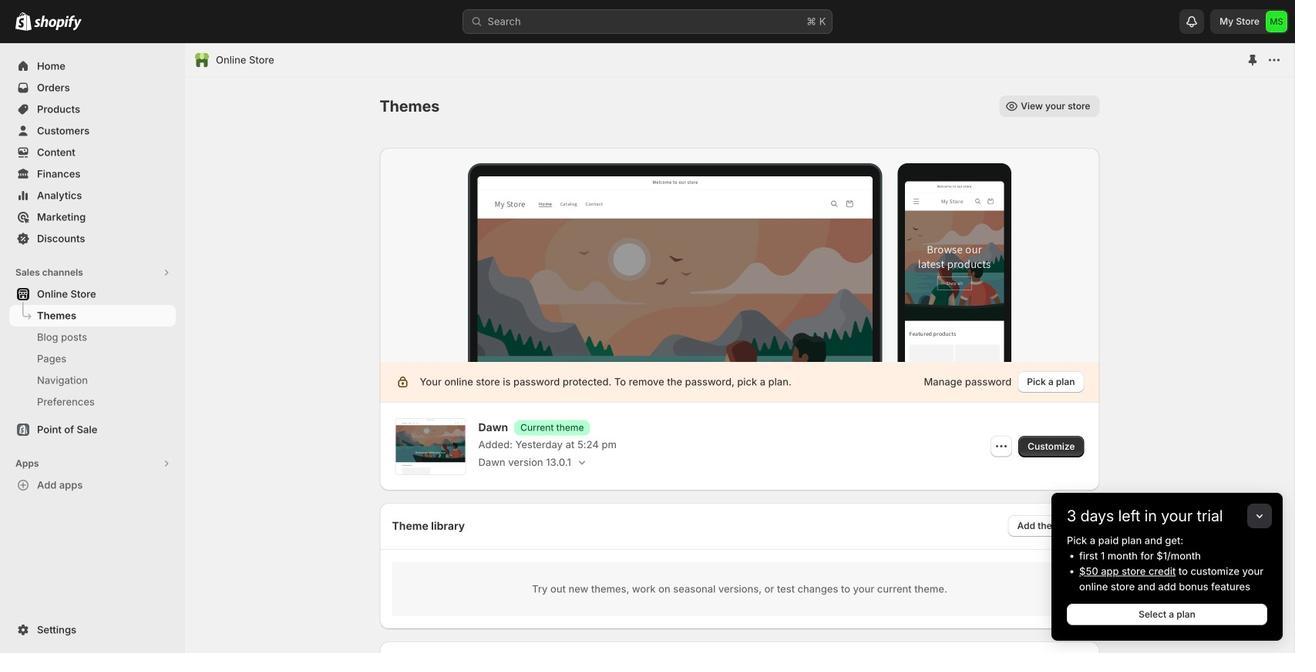 Task type: vqa. For each thing, say whether or not it's contained in the screenshot.
Domains at the left
no



Task type: describe. For each thing, give the bounding box(es) containing it.
0 horizontal spatial shopify image
[[15, 12, 32, 31]]

1 horizontal spatial shopify image
[[34, 15, 82, 31]]



Task type: locate. For each thing, give the bounding box(es) containing it.
online store image
[[194, 52, 210, 68]]

shopify image
[[15, 12, 32, 31], [34, 15, 82, 31]]

my store image
[[1266, 11, 1288, 32]]



